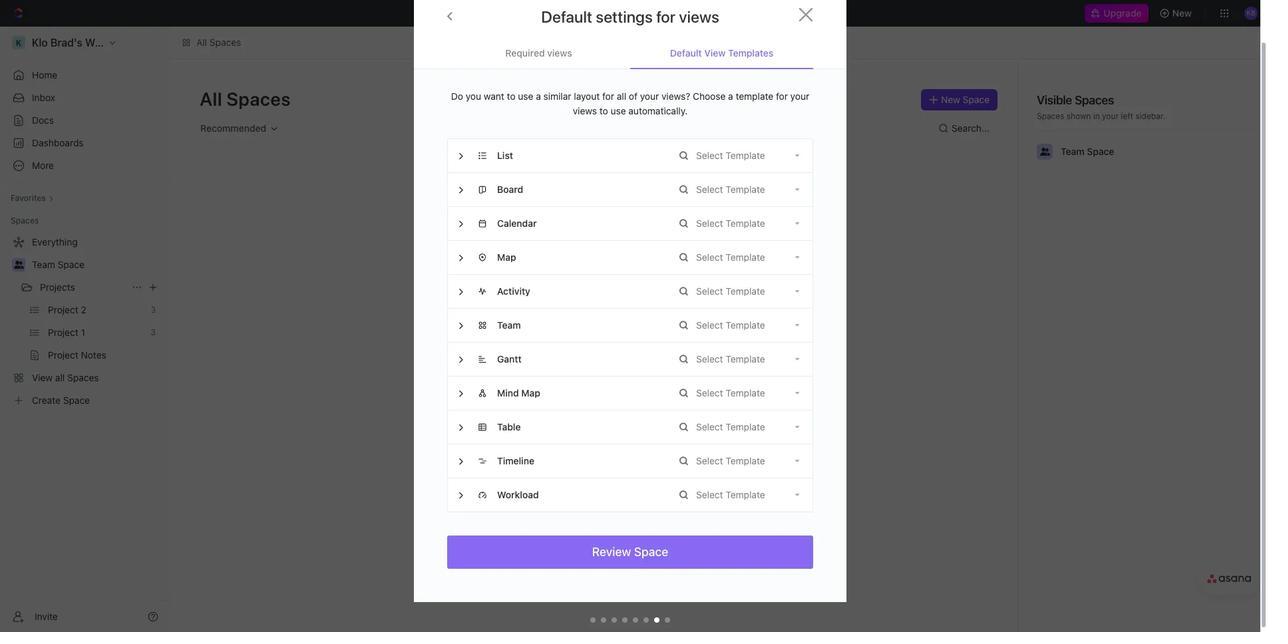 Task type: vqa. For each thing, say whether or not it's contained in the screenshot.
page!
no



Task type: locate. For each thing, give the bounding box(es) containing it.
team space
[[1062, 146, 1115, 157], [32, 259, 84, 270]]

0 horizontal spatial views
[[548, 47, 572, 59]]

1 vertical spatial all spaces
[[200, 88, 291, 110]]

0 horizontal spatial team space
[[32, 259, 84, 270]]

1 vertical spatial map
[[522, 388, 541, 399]]

to
[[507, 91, 516, 102], [600, 105, 609, 117]]

select template for table
[[697, 422, 766, 433]]

shown
[[1067, 111, 1092, 121]]

0 vertical spatial default
[[542, 7, 593, 26]]

default for default view templates
[[670, 47, 702, 59]]

map right mind
[[522, 388, 541, 399]]

5 select template button from the top
[[680, 275, 813, 308]]

2 vertical spatial all
[[567, 273, 576, 283]]

map up activity
[[497, 252, 517, 263]]

6 select template from the top
[[697, 320, 766, 331]]

your
[[640, 91, 659, 102], [791, 91, 810, 102], [1103, 111, 1119, 121]]

template for team
[[726, 320, 766, 331]]

0 vertical spatial search...
[[604, 7, 641, 19]]

select template button for table
[[680, 411, 813, 444]]

0 horizontal spatial use
[[518, 91, 534, 102]]

template for calendar
[[726, 218, 766, 229]]

6 select template button from the top
[[680, 309, 813, 342]]

new for new
[[1173, 7, 1193, 19]]

11 select template from the top
[[697, 489, 766, 501]]

select template button for gantt
[[680, 343, 813, 376]]

5 select template from the top
[[697, 286, 766, 297]]

1 horizontal spatial a
[[729, 91, 734, 102]]

select
[[697, 150, 724, 161], [697, 184, 724, 195], [697, 218, 724, 229], [697, 252, 724, 263], [697, 286, 724, 297], [697, 320, 724, 331], [697, 354, 724, 365], [697, 388, 724, 399], [697, 422, 724, 433], [697, 456, 724, 467], [697, 489, 724, 501]]

1 select template button from the top
[[680, 139, 813, 172]]

1 horizontal spatial new
[[1173, 7, 1193, 19]]

2 template from the top
[[726, 184, 766, 195]]

0 vertical spatial team
[[1062, 146, 1085, 157]]

0 horizontal spatial your
[[640, 91, 659, 102]]

0 horizontal spatial to
[[507, 91, 516, 102]]

activity
[[497, 286, 531, 297]]

1 horizontal spatial views
[[573, 105, 597, 117]]

your right "of"
[[640, 91, 659, 102]]

user group image
[[1041, 148, 1051, 156], [14, 261, 24, 269]]

select template button for board
[[680, 173, 813, 206]]

1 vertical spatial to
[[600, 105, 609, 117]]

mind map
[[497, 388, 541, 399]]

select template button for activity
[[680, 275, 813, 308]]

team
[[1062, 146, 1085, 157], [32, 259, 55, 270], [497, 320, 521, 331]]

1 horizontal spatial team space
[[1062, 146, 1115, 157]]

do you want to use a similar layout for all of your views? choose a template for your views to use automatically.
[[451, 91, 810, 117]]

4 select template from the top
[[697, 252, 766, 263]]

default left view
[[670, 47, 702, 59]]

3 select from the top
[[697, 218, 724, 229]]

1 horizontal spatial default
[[670, 47, 702, 59]]

default for default settings for views
[[542, 7, 593, 26]]

select template for calendar
[[697, 218, 766, 229]]

1 vertical spatial default
[[670, 47, 702, 59]]

3 template from the top
[[726, 218, 766, 229]]

1 vertical spatial user group image
[[14, 261, 24, 269]]

in
[[1094, 111, 1101, 121]]

default up required views
[[542, 7, 593, 26]]

spaces
[[210, 37, 241, 48], [227, 88, 291, 110], [1075, 93, 1115, 107], [1038, 111, 1065, 121], [11, 216, 39, 226], [579, 273, 606, 283]]

5 select from the top
[[697, 286, 724, 297]]

7 select template button from the top
[[680, 343, 813, 376]]

use down all
[[611, 105, 626, 117]]

3 select template button from the top
[[680, 207, 813, 240]]

7 template from the top
[[726, 354, 766, 365]]

1 horizontal spatial use
[[611, 105, 626, 117]]

of
[[629, 91, 638, 102]]

you
[[466, 91, 482, 102]]

a
[[536, 91, 541, 102], [729, 91, 734, 102]]

1 horizontal spatial team
[[497, 320, 521, 331]]

0 horizontal spatial user group image
[[14, 261, 24, 269]]

all spaces
[[196, 37, 241, 48], [200, 88, 291, 110]]

1 horizontal spatial search...
[[952, 123, 990, 134]]

spaces inside sidebar navigation
[[11, 216, 39, 226]]

projects link
[[40, 277, 127, 298]]

new for new space
[[942, 94, 961, 105]]

for right template
[[776, 91, 788, 102]]

0 vertical spatial map
[[497, 252, 517, 263]]

team up projects in the top of the page
[[32, 259, 55, 270]]

1 horizontal spatial to
[[600, 105, 609, 117]]

mind
[[497, 388, 519, 399]]

select template for activity
[[697, 286, 766, 297]]

template for workload
[[726, 489, 766, 501]]

a left similar
[[536, 91, 541, 102]]

6 select from the top
[[697, 320, 724, 331]]

11 template from the top
[[726, 489, 766, 501]]

views up view
[[679, 7, 720, 26]]

10 select from the top
[[697, 456, 724, 467]]

select for calendar
[[697, 218, 724, 229]]

0 horizontal spatial search... button
[[451, 4, 778, 23]]

select template button for workload
[[680, 479, 813, 512]]

3 select template from the top
[[697, 218, 766, 229]]

views right required
[[548, 47, 572, 59]]

tree
[[5, 232, 164, 412]]

all
[[196, 37, 207, 48], [200, 88, 222, 110], [567, 273, 576, 283]]

4 template from the top
[[726, 252, 766, 263]]

space
[[963, 94, 990, 105], [1088, 146, 1115, 157], [58, 259, 84, 270], [635, 545, 669, 559]]

default view templates
[[670, 47, 774, 59]]

select template button for map
[[680, 241, 813, 274]]

team inside the default settings for views dialog
[[497, 320, 521, 331]]

your right template
[[791, 91, 810, 102]]

default
[[542, 7, 593, 26], [670, 47, 702, 59]]

select for activity
[[697, 286, 724, 297]]

1 vertical spatial search... button
[[934, 118, 998, 139]]

1 select template from the top
[[697, 150, 766, 161]]

5 template from the top
[[726, 286, 766, 297]]

map
[[497, 252, 517, 263], [522, 388, 541, 399]]

team space up projects in the top of the page
[[32, 259, 84, 270]]

select template button for timeline
[[680, 445, 813, 478]]

9 template from the top
[[726, 422, 766, 433]]

1 horizontal spatial search... button
[[934, 118, 998, 139]]

2 select from the top
[[697, 184, 724, 195]]

review
[[593, 545, 632, 559]]

0 vertical spatial all
[[196, 37, 207, 48]]

10 template from the top
[[726, 456, 766, 467]]

sidebar navigation
[[0, 27, 170, 633]]

6 template from the top
[[726, 320, 766, 331]]

use right "want"
[[518, 91, 534, 102]]

visible
[[1038, 93, 1073, 107]]

7 select template from the top
[[697, 354, 766, 365]]

for
[[657, 7, 676, 26], [603, 91, 615, 102], [776, 91, 788, 102]]

0 vertical spatial new
[[1173, 7, 1193, 19]]

to right "want"
[[507, 91, 516, 102]]

1 vertical spatial all
[[200, 88, 222, 110]]

select for table
[[697, 422, 724, 433]]

template
[[726, 150, 766, 161], [726, 184, 766, 195], [726, 218, 766, 229], [726, 252, 766, 263], [726, 286, 766, 297], [726, 320, 766, 331], [726, 354, 766, 365], [726, 388, 766, 399], [726, 422, 766, 433], [726, 456, 766, 467], [726, 489, 766, 501]]

views?
[[662, 91, 691, 102]]

8 select template button from the top
[[680, 377, 813, 410]]

2 vertical spatial views
[[573, 105, 597, 117]]

1 vertical spatial use
[[611, 105, 626, 117]]

search... button
[[451, 4, 778, 23], [934, 118, 998, 139]]

1 vertical spatial team space
[[32, 259, 84, 270]]

0 vertical spatial user group image
[[1041, 148, 1051, 156]]

1 vertical spatial team
[[32, 259, 55, 270]]

9 select from the top
[[697, 422, 724, 433]]

11 select template button from the top
[[680, 479, 813, 512]]

team space inside team space link
[[32, 259, 84, 270]]

tree containing team space
[[5, 232, 164, 412]]

1 select from the top
[[697, 150, 724, 161]]

4 select template button from the top
[[680, 241, 813, 274]]

1 template from the top
[[726, 150, 766, 161]]

select template for map
[[697, 252, 766, 263]]

2 select template from the top
[[697, 184, 766, 195]]

settings
[[596, 7, 653, 26]]

1 horizontal spatial user group image
[[1041, 148, 1051, 156]]

select template for gantt
[[697, 354, 766, 365]]

9 select template from the top
[[697, 422, 766, 433]]

team down the shown at top right
[[1062, 146, 1085, 157]]

team up the 'gantt'
[[497, 320, 521, 331]]

want
[[484, 91, 505, 102]]

2 horizontal spatial your
[[1103, 111, 1119, 121]]

0 horizontal spatial a
[[536, 91, 541, 102]]

select template button for list
[[680, 139, 813, 172]]

choose
[[693, 91, 726, 102]]

to down the layout
[[600, 105, 609, 117]]

use
[[518, 91, 534, 102], [611, 105, 626, 117]]

0 vertical spatial search... button
[[451, 4, 778, 23]]

calendar
[[497, 218, 537, 229]]

your right in
[[1103, 111, 1119, 121]]

0 vertical spatial use
[[518, 91, 534, 102]]

0 horizontal spatial team
[[32, 259, 55, 270]]

10 select template button from the top
[[680, 445, 813, 478]]

a right the choose
[[729, 91, 734, 102]]

0 vertical spatial to
[[507, 91, 516, 102]]

views down the layout
[[573, 105, 597, 117]]

1 vertical spatial search...
[[952, 123, 990, 134]]

default settings for views
[[542, 7, 720, 26]]

1 vertical spatial new
[[942, 94, 961, 105]]

team space down the shown at top right
[[1062, 146, 1115, 157]]

0 vertical spatial views
[[679, 7, 720, 26]]

inbox link
[[5, 87, 164, 109]]

8 select template from the top
[[697, 388, 766, 399]]

your inside visible spaces spaces shown in your left sidebar.
[[1103, 111, 1119, 121]]

new
[[1173, 7, 1193, 19], [942, 94, 961, 105]]

select template button
[[680, 139, 813, 172], [680, 173, 813, 206], [680, 207, 813, 240], [680, 241, 813, 274], [680, 275, 813, 308], [680, 309, 813, 342], [680, 343, 813, 376], [680, 377, 813, 410], [680, 411, 813, 444], [680, 445, 813, 478], [680, 479, 813, 512]]

views
[[679, 7, 720, 26], [548, 47, 572, 59], [573, 105, 597, 117]]

8 select from the top
[[697, 388, 724, 399]]

select template for team
[[697, 320, 766, 331]]

template for map
[[726, 252, 766, 263]]

2 select template button from the top
[[680, 173, 813, 206]]

for right settings
[[657, 7, 676, 26]]

10 select template from the top
[[697, 456, 766, 467]]

inbox
[[32, 92, 55, 103]]

team space link
[[32, 254, 161, 276]]

9 select template button from the top
[[680, 411, 813, 444]]

8 template from the top
[[726, 388, 766, 399]]

timeline
[[497, 456, 535, 467]]

search...
[[604, 7, 641, 19], [952, 123, 990, 134]]

0 horizontal spatial new
[[942, 94, 961, 105]]

2 vertical spatial team
[[497, 320, 521, 331]]

0 horizontal spatial default
[[542, 7, 593, 26]]

1 a from the left
[[536, 91, 541, 102]]

11 select from the top
[[697, 489, 724, 501]]

for left all
[[603, 91, 615, 102]]

select template
[[697, 150, 766, 161], [697, 184, 766, 195], [697, 218, 766, 229], [697, 252, 766, 263], [697, 286, 766, 297], [697, 320, 766, 331], [697, 354, 766, 365], [697, 388, 766, 399], [697, 422, 766, 433], [697, 456, 766, 467], [697, 489, 766, 501]]

4 select from the top
[[697, 252, 724, 263]]

7 select from the top
[[697, 354, 724, 365]]

similar
[[544, 91, 572, 102]]

upgrade
[[1104, 7, 1143, 19]]

review space button
[[448, 536, 814, 569]]

0 horizontal spatial map
[[497, 252, 517, 263]]

template for table
[[726, 422, 766, 433]]



Task type: describe. For each thing, give the bounding box(es) containing it.
0 vertical spatial all spaces
[[196, 37, 241, 48]]

do
[[451, 91, 463, 102]]

select template for list
[[697, 150, 766, 161]]

layout
[[574, 91, 600, 102]]

automatically.
[[629, 105, 688, 117]]

templates
[[729, 47, 774, 59]]

select template button for team
[[680, 309, 813, 342]]

select for map
[[697, 252, 724, 263]]

2 horizontal spatial team
[[1062, 146, 1085, 157]]

1 horizontal spatial map
[[522, 388, 541, 399]]

workload
[[497, 489, 539, 501]]

sidebar.
[[1136, 111, 1166, 121]]

space inside button
[[963, 94, 990, 105]]

home
[[32, 69, 57, 81]]

gantt
[[497, 354, 522, 365]]

select for gantt
[[697, 354, 724, 365]]

table
[[497, 422, 521, 433]]

new space
[[942, 94, 990, 105]]

select template for board
[[697, 184, 766, 195]]

favorites
[[11, 193, 46, 203]]

team inside sidebar navigation
[[32, 259, 55, 270]]

joined
[[608, 273, 631, 283]]

upgrade link
[[1086, 4, 1149, 23]]

dashboards
[[32, 137, 84, 149]]

left
[[1122, 111, 1134, 121]]

2 horizontal spatial for
[[776, 91, 788, 102]]

user group image inside tree
[[14, 261, 24, 269]]

favorites button
[[5, 190, 59, 206]]

template for list
[[726, 150, 766, 161]]

tree inside sidebar navigation
[[5, 232, 164, 412]]

select for board
[[697, 184, 724, 195]]

new space button
[[922, 89, 998, 111]]

all spaces joined
[[567, 273, 631, 283]]

space inside tree
[[58, 259, 84, 270]]

1 horizontal spatial your
[[791, 91, 810, 102]]

view
[[705, 47, 726, 59]]

invite
[[35, 611, 58, 622]]

required views
[[506, 47, 572, 59]]

docs
[[32, 115, 54, 126]]

template for mind map
[[726, 388, 766, 399]]

select for team
[[697, 320, 724, 331]]

2 horizontal spatial views
[[679, 7, 720, 26]]

default settings for views dialog
[[414, 0, 847, 633]]

dashboards link
[[5, 133, 164, 154]]

0 horizontal spatial search...
[[604, 7, 641, 19]]

template for activity
[[726, 286, 766, 297]]

select template button for calendar
[[680, 207, 813, 240]]

template for timeline
[[726, 456, 766, 467]]

select for list
[[697, 150, 724, 161]]

required
[[506, 47, 545, 59]]

projects
[[40, 282, 75, 293]]

1 horizontal spatial for
[[657, 7, 676, 26]]

space inside button
[[635, 545, 669, 559]]

all
[[617, 91, 627, 102]]

select for mind map
[[697, 388, 724, 399]]

visible spaces spaces shown in your left sidebar.
[[1038, 93, 1166, 121]]

2 a from the left
[[729, 91, 734, 102]]

template for board
[[726, 184, 766, 195]]

docs link
[[5, 110, 164, 131]]

board
[[497, 184, 524, 195]]

select for workload
[[697, 489, 724, 501]]

select template for mind map
[[697, 388, 766, 399]]

0 vertical spatial team space
[[1062, 146, 1115, 157]]

new button
[[1155, 3, 1201, 24]]

select for timeline
[[697, 456, 724, 467]]

0 horizontal spatial for
[[603, 91, 615, 102]]

home link
[[5, 65, 164, 86]]

select template button for mind map
[[680, 377, 813, 410]]

template for gantt
[[726, 354, 766, 365]]

list
[[497, 150, 513, 161]]

1 vertical spatial views
[[548, 47, 572, 59]]

select template for workload
[[697, 489, 766, 501]]

views inside do you want to use a similar layout for all of your views? choose a template for your views to use automatically.
[[573, 105, 597, 117]]

review space
[[593, 545, 669, 559]]

template
[[736, 91, 774, 102]]

select template for timeline
[[697, 456, 766, 467]]



